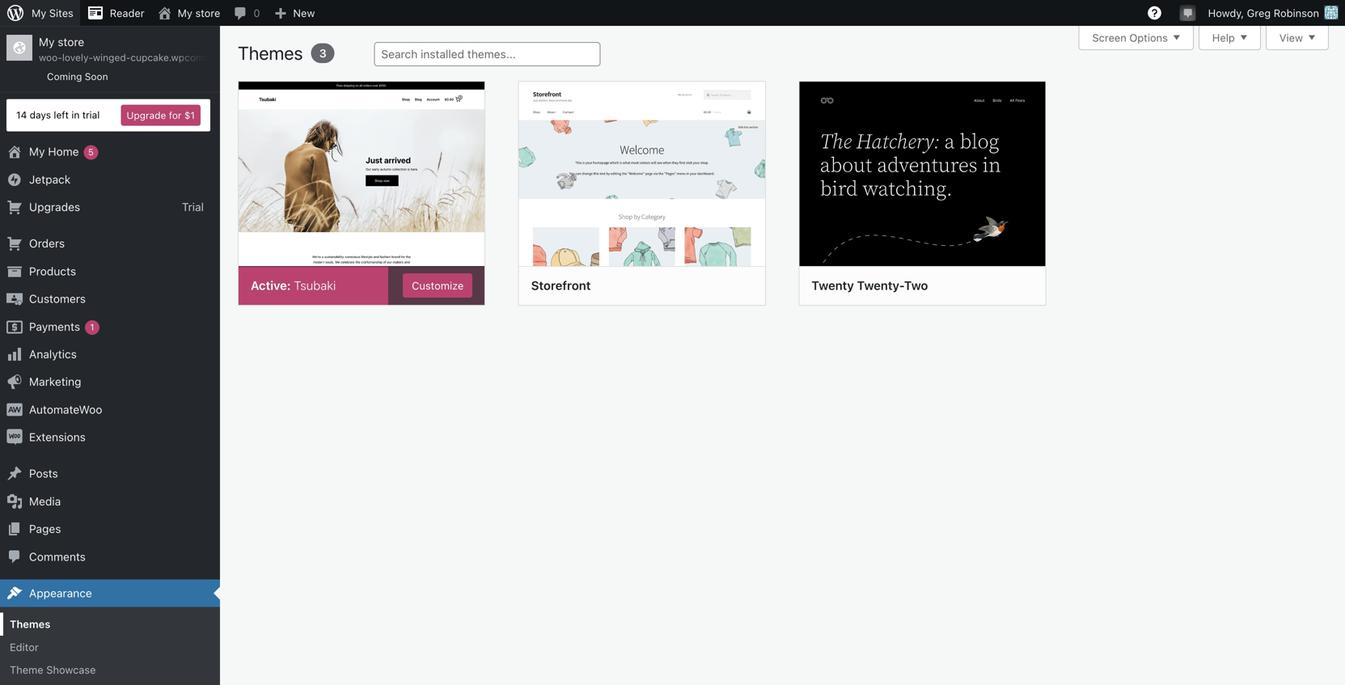 Task type: locate. For each thing, give the bounding box(es) containing it.
lovely-
[[62, 52, 93, 63]]

my inside "link"
[[178, 7, 193, 19]]

themes up editor
[[10, 619, 51, 631]]

my for my sites
[[32, 7, 46, 19]]

sites
[[49, 7, 74, 19]]

0 horizontal spatial store
[[58, 35, 84, 49]]

my left sites
[[32, 7, 46, 19]]

my left home
[[29, 145, 45, 158]]

twenty-
[[858, 278, 905, 293]]

help
[[1213, 32, 1236, 44]]

new
[[293, 7, 315, 19]]

1 vertical spatial themes
[[10, 619, 51, 631]]

0
[[254, 7, 260, 19]]

comments link
[[0, 543, 220, 571]]

0 horizontal spatial themes
[[10, 619, 51, 631]]

appearance link
[[0, 580, 220, 608]]

0 vertical spatial store
[[195, 7, 220, 19]]

1 horizontal spatial store
[[195, 7, 220, 19]]

trial
[[82, 109, 100, 121]]

my
[[32, 7, 46, 19], [178, 7, 193, 19], [39, 35, 55, 49], [29, 145, 45, 158]]

showcase
[[46, 664, 96, 676]]

my store woo-lovely-winged-cupcake.wpcomstaging.com coming soon
[[39, 35, 260, 82]]

activate
[[899, 280, 938, 292]]

1 vertical spatial store
[[58, 35, 84, 49]]

howdy,
[[1209, 7, 1245, 19]]

days
[[30, 109, 51, 121]]

0 vertical spatial themes
[[238, 42, 307, 64]]

theme showcase link
[[0, 659, 220, 682]]

themes link
[[0, 613, 220, 636]]

editor
[[10, 641, 39, 653]]

my for my store
[[178, 7, 193, 19]]

store inside my store woo-lovely-winged-cupcake.wpcomstaging.com coming soon
[[58, 35, 84, 49]]

products link
[[0, 258, 220, 285]]

products
[[29, 265, 76, 278]]

view button
[[1266, 26, 1330, 50]]

storefront
[[531, 278, 591, 293]]

screen options
[[1093, 32, 1169, 44]]

automatewoo
[[29, 403, 102, 416]]

screen
[[1093, 32, 1127, 44]]

customers
[[29, 292, 86, 306]]

my for my home 5
[[29, 145, 45, 158]]

posts
[[29, 467, 58, 481]]

store up the lovely-
[[58, 35, 84, 49]]

store inside my store "link"
[[195, 7, 220, 19]]

orders link
[[0, 230, 220, 258]]

marketing
[[29, 375, 81, 389]]

1 horizontal spatial themes
[[238, 42, 307, 64]]

appearance
[[29, 587, 92, 600]]

my sites
[[32, 7, 74, 19]]

5
[[88, 147, 94, 157]]

reader link
[[80, 0, 151, 26]]

store for my store woo-lovely-winged-cupcake.wpcomstaging.com coming soon
[[58, 35, 84, 49]]

coming
[[47, 71, 82, 82]]

store for my store
[[195, 7, 220, 19]]

my inside my store woo-lovely-winged-cupcake.wpcomstaging.com coming soon
[[39, 35, 55, 49]]

winged-
[[93, 52, 131, 63]]

my up cupcake.wpcomstaging.com
[[178, 7, 193, 19]]

howdy, greg robinson
[[1209, 7, 1320, 19]]

payments 1
[[29, 320, 94, 333]]

payments
[[29, 320, 80, 333]]

store left "0" link
[[195, 7, 220, 19]]

my up the woo-
[[39, 35, 55, 49]]

0 link
[[227, 0, 267, 26]]

upgrade for $1
[[127, 110, 195, 121]]

store
[[195, 7, 220, 19], [58, 35, 84, 49]]

customize link
[[403, 274, 473, 298]]

trial
[[182, 200, 204, 214]]

themes
[[238, 42, 307, 64], [10, 619, 51, 631]]

themes down '0'
[[238, 42, 307, 64]]

twenty
[[812, 278, 855, 293]]

extensions
[[29, 431, 86, 444]]



Task type: vqa. For each thing, say whether or not it's contained in the screenshot.
Add a page document
no



Task type: describe. For each thing, give the bounding box(es) containing it.
upgrade for $1 button
[[121, 105, 201, 126]]

help button
[[1199, 26, 1262, 50]]

1
[[90, 322, 94, 332]]

my sites link
[[0, 0, 80, 26]]

$1
[[184, 110, 195, 121]]

robinson
[[1275, 7, 1320, 19]]

upgrade
[[127, 110, 166, 121]]

3
[[319, 47, 327, 60]]

pages link
[[0, 516, 220, 543]]

extensions link
[[0, 424, 220, 451]]

reader
[[110, 7, 145, 19]]

jetpack
[[29, 173, 71, 186]]

cupcake.wpcomstaging.com
[[131, 52, 260, 63]]

editor link
[[0, 636, 220, 659]]

twenty twenty-two
[[812, 278, 929, 293]]

analytics link
[[0, 341, 220, 368]]

notification image
[[1182, 6, 1195, 19]]

main menu navigation
[[0, 26, 260, 686]]

themes inside the main menu navigation
[[10, 619, 51, 631]]

orders
[[29, 237, 65, 250]]

comments
[[29, 550, 86, 564]]

two
[[905, 278, 929, 293]]

media link
[[0, 488, 220, 516]]

media
[[29, 495, 61, 508]]

options
[[1130, 32, 1169, 44]]

screen options button
[[1079, 26, 1194, 50]]

pages
[[29, 523, 61, 536]]

for
[[169, 110, 182, 121]]

marketing link
[[0, 368, 220, 396]]

view
[[1280, 32, 1304, 44]]

14 days left in trial
[[16, 109, 100, 121]]

theme
[[10, 664, 43, 676]]

new link
[[267, 0, 322, 26]]

customize
[[412, 280, 464, 292]]

customers link
[[0, 285, 220, 313]]

toolbar navigation
[[0, 0, 1346, 29]]

automatewoo link
[[0, 396, 220, 424]]

greg
[[1248, 7, 1272, 19]]

active:
[[251, 278, 291, 293]]

my store link
[[151, 0, 227, 26]]

woo-
[[39, 52, 62, 63]]

my store
[[178, 7, 220, 19]]

analytics
[[29, 348, 77, 361]]

active: tsubaki
[[251, 278, 336, 293]]

in
[[72, 109, 80, 121]]

jetpack link
[[0, 166, 220, 193]]

home
[[48, 145, 79, 158]]

Search installed themes... search field
[[374, 42, 601, 66]]

my for my store woo-lovely-winged-cupcake.wpcomstaging.com coming soon
[[39, 35, 55, 49]]

soon
[[85, 71, 108, 82]]

upgrades
[[29, 200, 80, 214]]

posts link
[[0, 460, 220, 488]]

tsubaki
[[294, 278, 336, 293]]

theme showcase
[[10, 664, 96, 676]]

activate link
[[890, 274, 947, 298]]

my home 5
[[29, 145, 94, 158]]

14
[[16, 109, 27, 121]]

left
[[54, 109, 69, 121]]



